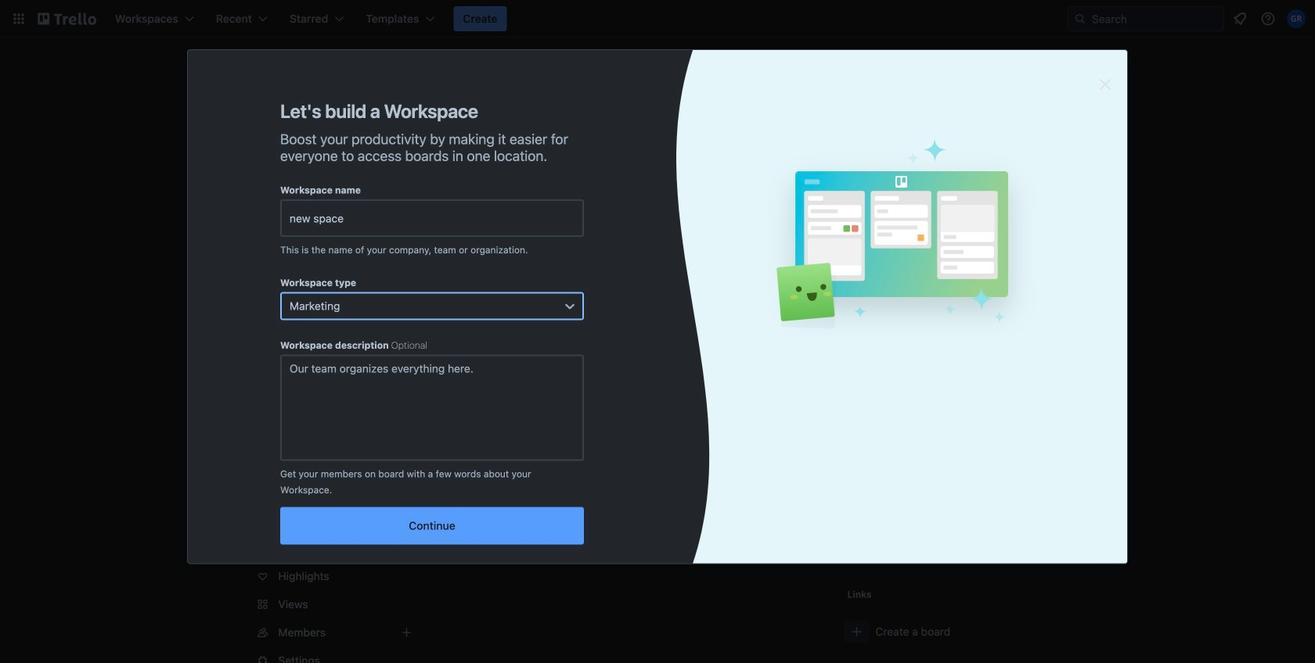 Task type: vqa. For each thing, say whether or not it's contained in the screenshot.
second the from left
no



Task type: locate. For each thing, give the bounding box(es) containing it.
greg robinson (gregrobinson96) image
[[1287, 9, 1306, 28]]

search image
[[1074, 13, 1087, 25]]

Our team organizes everything here. text field
[[280, 355, 584, 462]]

Taco's Co. text field
[[280, 200, 584, 237]]

open information menu image
[[1261, 11, 1276, 27]]



Task type: describe. For each thing, give the bounding box(es) containing it.
0 notifications image
[[1231, 9, 1250, 28]]

color: green, title: none image
[[486, 313, 530, 326]]

primary element
[[0, 0, 1315, 38]]

Search field
[[1087, 8, 1224, 30]]

add image
[[397, 624, 416, 643]]

add image
[[397, 330, 416, 348]]



